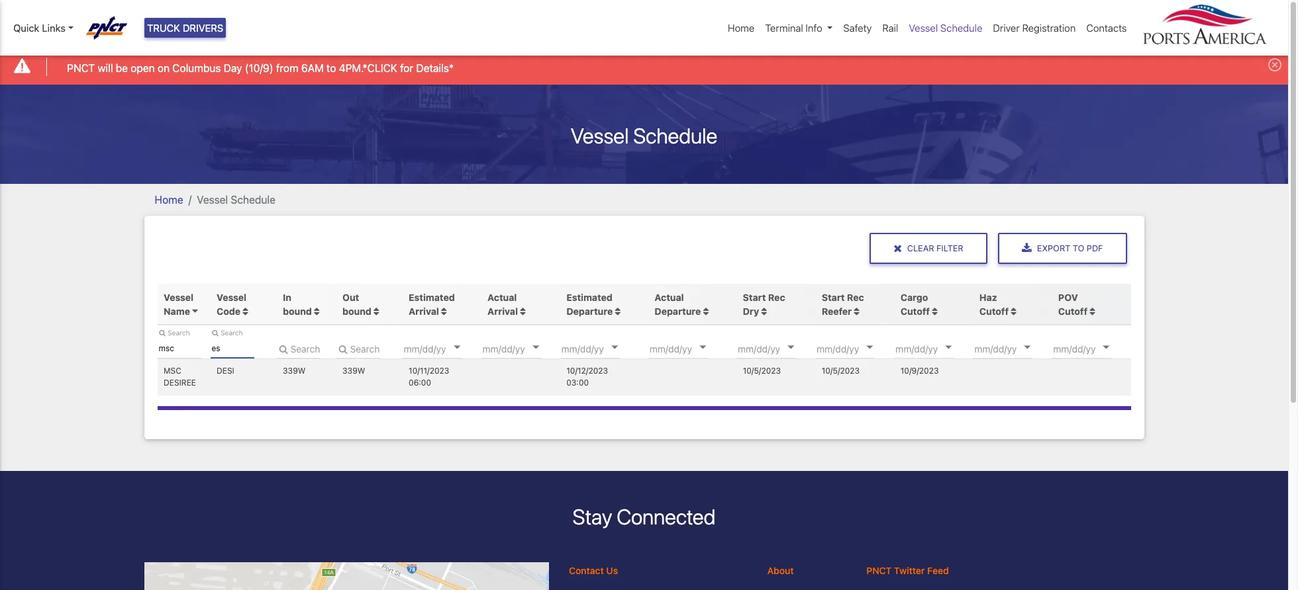 Task type: vqa. For each thing, say whether or not it's contained in the screenshot.


Task type: locate. For each thing, give the bounding box(es) containing it.
bound
[[283, 306, 312, 317], [342, 306, 371, 317]]

home link
[[723, 15, 760, 41], [155, 194, 183, 206]]

1 arrival from the left
[[409, 306, 439, 317]]

2 10/5/2023 from the left
[[822, 367, 860, 377]]

actual inside actual departure
[[655, 292, 684, 303]]

1 bound from the left
[[283, 306, 312, 317]]

contact
[[569, 566, 604, 577]]

2 vertical spatial vessel schedule
[[197, 194, 276, 206]]

0 vertical spatial vessel schedule
[[909, 22, 983, 34]]

bound for out
[[342, 306, 371, 317]]

start inside start rec reefer
[[822, 292, 845, 303]]

estimated
[[409, 292, 455, 303], [566, 292, 613, 303]]

1 horizontal spatial departure
[[655, 306, 701, 317]]

0 vertical spatial home
[[728, 22, 755, 34]]

2 horizontal spatial vessel schedule
[[909, 22, 983, 34]]

bound inside out bound
[[342, 306, 371, 317]]

2 bound from the left
[[342, 306, 371, 317]]

home
[[728, 22, 755, 34], [155, 194, 183, 206]]

reefer
[[822, 306, 852, 317]]

339w
[[283, 367, 306, 377], [342, 367, 365, 377]]

1 horizontal spatial pnct
[[867, 566, 892, 577]]

0 horizontal spatial home link
[[155, 194, 183, 206]]

bound inside "in bound"
[[283, 306, 312, 317]]

0 horizontal spatial actual
[[488, 292, 517, 303]]

pnct inside alert
[[67, 62, 95, 74]]

1 339w from the left
[[283, 367, 306, 377]]

download image
[[1022, 243, 1032, 254]]

haz
[[979, 292, 997, 303]]

0 horizontal spatial open calendar image
[[532, 346, 539, 350]]

links
[[42, 22, 65, 34]]

3 open calendar image from the left
[[788, 346, 794, 350]]

1 open calendar image from the left
[[453, 346, 460, 350]]

start inside the start rec dry
[[743, 292, 766, 303]]

estimated inside estimated departure
[[566, 292, 613, 303]]

2 horizontal spatial cutoff
[[1058, 306, 1088, 317]]

contacts
[[1086, 22, 1127, 34]]

0 horizontal spatial departure
[[566, 306, 613, 317]]

0 horizontal spatial pnct
[[67, 62, 95, 74]]

10/5/2023 down reefer
[[822, 367, 860, 377]]

bound for in
[[283, 306, 312, 317]]

1 horizontal spatial 10/5/2023
[[822, 367, 860, 377]]

cutoff for cargo
[[901, 306, 930, 317]]

drivers
[[183, 22, 223, 34]]

open calendar image
[[532, 346, 539, 350], [611, 346, 618, 350]]

1 horizontal spatial schedule
[[633, 123, 717, 148]]

1 actual from the left
[[488, 292, 517, 303]]

desiree
[[164, 379, 196, 388]]

1 horizontal spatial rec
[[847, 292, 864, 303]]

3 mm/dd/yy field from the left
[[560, 339, 640, 359]]

start up 'dry'
[[743, 292, 766, 303]]

2 departure from the left
[[655, 306, 701, 317]]

day
[[224, 62, 242, 74]]

pnct twitter feed
[[867, 566, 949, 577]]

0 horizontal spatial open calendar image
[[453, 346, 460, 350]]

to
[[326, 62, 336, 74]]

1 horizontal spatial bound
[[342, 306, 371, 317]]

actual for actual arrival
[[488, 292, 517, 303]]

columbus
[[172, 62, 221, 74]]

connected
[[617, 505, 716, 530]]

2 horizontal spatial open calendar image
[[788, 346, 794, 350]]

2 actual from the left
[[655, 292, 684, 303]]

mm/dd/yy field down reefer
[[815, 339, 895, 359]]

06:00
[[409, 379, 431, 388]]

0 vertical spatial schedule
[[940, 22, 983, 34]]

mm/dd/yy field
[[402, 339, 482, 359], [481, 339, 561, 359], [560, 339, 640, 359], [648, 339, 728, 359], [737, 339, 816, 359], [815, 339, 895, 359]]

2 start from the left
[[822, 292, 845, 303]]

cutoff
[[901, 306, 930, 317], [979, 306, 1009, 317], [1058, 306, 1088, 317]]

bound down "out" at left
[[342, 306, 371, 317]]

schedule
[[940, 22, 983, 34], [633, 123, 717, 148], [231, 194, 276, 206]]

(10/9)
[[245, 62, 273, 74]]

1 departure from the left
[[566, 306, 613, 317]]

mm/dd/yy field down 'dry'
[[737, 339, 816, 359]]

actual arrival
[[488, 292, 518, 317]]

actual inside actual arrival
[[488, 292, 517, 303]]

vessel schedule
[[909, 22, 983, 34], [571, 123, 717, 148], [197, 194, 276, 206]]

1 horizontal spatial estimated
[[566, 292, 613, 303]]

3 cutoff from the left
[[1058, 306, 1088, 317]]

mm/dd/yy field up 10/12/2023
[[560, 339, 640, 359]]

mm/dd/yy field up 10/11/2023
[[402, 339, 482, 359]]

1 vertical spatial pnct
[[867, 566, 892, 577]]

vessel
[[909, 22, 938, 34], [571, 123, 629, 148], [197, 194, 228, 206], [164, 292, 194, 303], [217, 292, 246, 303]]

in bound
[[283, 292, 314, 317]]

1 vertical spatial vessel schedule
[[571, 123, 717, 148]]

10/5/2023 down 'dry'
[[743, 367, 781, 377]]

1 vertical spatial home link
[[155, 194, 183, 206]]

vessel name
[[164, 292, 194, 317]]

msc
[[164, 367, 181, 377]]

stay connected
[[573, 505, 716, 530]]

mm/dd/yy field down actual arrival
[[481, 339, 561, 359]]

in
[[283, 292, 291, 303]]

rail
[[882, 22, 898, 34]]

2 estimated from the left
[[566, 292, 613, 303]]

0 horizontal spatial estimated
[[409, 292, 455, 303]]

cargo cutoff
[[901, 292, 930, 317]]

5 mm/dd/yy field from the left
[[737, 339, 816, 359]]

2 rec from the left
[[847, 292, 864, 303]]

arrival inside estimated arrival
[[409, 306, 439, 317]]

1 horizontal spatial 339w
[[342, 367, 365, 377]]

driver
[[993, 22, 1020, 34]]

1 horizontal spatial actual
[[655, 292, 684, 303]]

1 rec from the left
[[768, 292, 785, 303]]

1 horizontal spatial home
[[728, 22, 755, 34]]

rec inside start rec reefer
[[847, 292, 864, 303]]

arrival
[[409, 306, 439, 317], [488, 306, 518, 317]]

1 horizontal spatial start
[[822, 292, 845, 303]]

cutoff down haz
[[979, 306, 1009, 317]]

actual
[[488, 292, 517, 303], [655, 292, 684, 303]]

mm/dd/yy field down actual departure
[[648, 339, 728, 359]]

quick links link
[[13, 21, 73, 35]]

0 horizontal spatial cutoff
[[901, 306, 930, 317]]

departure
[[566, 306, 613, 317], [655, 306, 701, 317]]

start for reefer
[[822, 292, 845, 303]]

estimated departure
[[566, 292, 613, 317]]

vessel code
[[217, 292, 246, 317]]

from
[[276, 62, 298, 74]]

1 horizontal spatial arrival
[[488, 306, 518, 317]]

cutoff down pov
[[1058, 306, 1088, 317]]

estimated arrival
[[409, 292, 455, 317]]

2 cutoff from the left
[[979, 306, 1009, 317]]

None field
[[157, 339, 201, 359], [210, 339, 254, 359], [277, 339, 320, 359], [336, 339, 380, 359], [157, 339, 201, 359], [210, 339, 254, 359], [277, 339, 320, 359], [336, 339, 380, 359]]

0 vertical spatial home link
[[723, 15, 760, 41]]

1 estimated from the left
[[409, 292, 455, 303]]

0 horizontal spatial rec
[[768, 292, 785, 303]]

cutoff down cargo
[[901, 306, 930, 317]]

2 vertical spatial schedule
[[231, 194, 276, 206]]

pnct
[[67, 62, 95, 74], [867, 566, 892, 577]]

rec
[[768, 292, 785, 303], [847, 292, 864, 303]]

estimated for departure
[[566, 292, 613, 303]]

0 horizontal spatial bound
[[283, 306, 312, 317]]

1 horizontal spatial home link
[[723, 15, 760, 41]]

departure for actual
[[655, 306, 701, 317]]

0 horizontal spatial arrival
[[409, 306, 439, 317]]

1 horizontal spatial cutoff
[[979, 306, 1009, 317]]

start up reefer
[[822, 292, 845, 303]]

0 vertical spatial pnct
[[67, 62, 95, 74]]

2 open calendar image from the left
[[699, 346, 706, 350]]

1 mm/dd/yy field from the left
[[402, 339, 482, 359]]

rec inside the start rec dry
[[768, 292, 785, 303]]

truck
[[147, 22, 180, 34]]

terminal info
[[765, 22, 822, 34]]

0 horizontal spatial 339w
[[283, 367, 306, 377]]

1 cutoff from the left
[[901, 306, 930, 317]]

info
[[806, 22, 822, 34]]

bound down in
[[283, 306, 312, 317]]

2 arrival from the left
[[488, 306, 518, 317]]

2 horizontal spatial schedule
[[940, 22, 983, 34]]

1 horizontal spatial open calendar image
[[699, 346, 706, 350]]

0 horizontal spatial start
[[743, 292, 766, 303]]

vessel inside vessel schedule link
[[909, 22, 938, 34]]

1 open calendar image from the left
[[532, 346, 539, 350]]

pnct left twitter
[[867, 566, 892, 577]]

start
[[743, 292, 766, 303], [822, 292, 845, 303]]

us
[[606, 566, 618, 577]]

pnct for pnct twitter feed
[[867, 566, 892, 577]]

pnct left will
[[67, 62, 95, 74]]

10/5/2023
[[743, 367, 781, 377], [822, 367, 860, 377]]

1 vertical spatial home
[[155, 194, 183, 206]]

03:00
[[566, 379, 589, 388]]

desi
[[217, 367, 234, 377]]

safety
[[843, 22, 872, 34]]

1 start from the left
[[743, 292, 766, 303]]

10/12/2023
[[566, 367, 608, 377]]

0 horizontal spatial 10/5/2023
[[743, 367, 781, 377]]

1 horizontal spatial open calendar image
[[611, 346, 618, 350]]

open calendar image
[[453, 346, 460, 350], [699, 346, 706, 350], [788, 346, 794, 350]]



Task type: describe. For each thing, give the bounding box(es) containing it.
close image
[[894, 243, 902, 254]]

cargo
[[901, 292, 928, 303]]

2 mm/dd/yy field from the left
[[481, 339, 561, 359]]

out
[[342, 292, 359, 303]]

quick
[[13, 22, 39, 34]]

contact us
[[569, 566, 618, 577]]

twitter
[[894, 566, 925, 577]]

6am
[[301, 62, 324, 74]]

arrival for estimated arrival
[[409, 306, 439, 317]]

open calendar image for 3rd mm/dd/yy field from right
[[699, 346, 706, 350]]

2 open calendar image from the left
[[611, 346, 618, 350]]

start rec dry
[[743, 292, 785, 317]]

code
[[217, 306, 240, 317]]

estimated for arrival
[[409, 292, 455, 303]]

10/12/2023 03:00
[[566, 367, 608, 388]]

open calendar image for fifth mm/dd/yy field
[[788, 346, 794, 350]]

cutoff for pov
[[1058, 306, 1088, 317]]

pnct will be open on columbus day (10/9) from 6am to 4pm.*click for details* link
[[67, 60, 454, 76]]

driver registration
[[993, 22, 1076, 34]]

driver registration link
[[988, 15, 1081, 41]]

open calendar image for 6th mm/dd/yy field from the right
[[453, 346, 460, 350]]

close image
[[1268, 58, 1282, 72]]

truck drivers link
[[144, 18, 226, 38]]

1 horizontal spatial vessel schedule
[[571, 123, 717, 148]]

terminal
[[765, 22, 803, 34]]

2 339w from the left
[[342, 367, 365, 377]]

rec for start rec reefer
[[847, 292, 864, 303]]

registration
[[1022, 22, 1076, 34]]

departure for estimated
[[566, 306, 613, 317]]

name
[[164, 306, 190, 317]]

1 10/5/2023 from the left
[[743, 367, 781, 377]]

0 horizontal spatial vessel schedule
[[197, 194, 276, 206]]

vessel schedule link
[[904, 15, 988, 41]]

cutoff for haz
[[979, 306, 1009, 317]]

dry
[[743, 306, 759, 317]]

10/9/2023
[[901, 367, 939, 377]]

contacts link
[[1081, 15, 1132, 41]]

pnct for pnct will be open on columbus day (10/9) from 6am to 4pm.*click for details*
[[67, 62, 95, 74]]

will
[[98, 62, 113, 74]]

actual departure
[[655, 292, 701, 317]]

10/11/2023 06:00
[[409, 367, 449, 388]]

pnct will be open on columbus day (10/9) from 6am to 4pm.*click for details*
[[67, 62, 454, 74]]

details*
[[416, 62, 454, 74]]

6 mm/dd/yy field from the left
[[815, 339, 895, 359]]

pov
[[1058, 292, 1078, 303]]

0 horizontal spatial schedule
[[231, 194, 276, 206]]

msc desiree
[[164, 367, 196, 388]]

home inside home "link"
[[728, 22, 755, 34]]

stay
[[573, 505, 612, 530]]

pnct will be open on columbus day (10/9) from 6am to 4pm.*click for details* alert
[[0, 49, 1288, 85]]

on
[[158, 62, 170, 74]]

about
[[767, 566, 794, 577]]

safety link
[[838, 15, 877, 41]]

schedule inside vessel schedule link
[[940, 22, 983, 34]]

haz cutoff
[[979, 292, 1009, 317]]

pov cutoff
[[1058, 292, 1088, 317]]

for
[[400, 62, 413, 74]]

0 horizontal spatial home
[[155, 194, 183, 206]]

terminal info link
[[760, 15, 838, 41]]

out bound
[[342, 292, 374, 317]]

feed
[[927, 566, 949, 577]]

4 mm/dd/yy field from the left
[[648, 339, 728, 359]]

be
[[116, 62, 128, 74]]

1 vertical spatial schedule
[[633, 123, 717, 148]]

10/11/2023
[[409, 367, 449, 377]]

quick links
[[13, 22, 65, 34]]

actual for actual departure
[[655, 292, 684, 303]]

start rec reefer
[[822, 292, 864, 317]]

truck drivers
[[147, 22, 223, 34]]

4pm.*click
[[339, 62, 397, 74]]

start for dry
[[743, 292, 766, 303]]

rail link
[[877, 15, 904, 41]]

arrival for actual arrival
[[488, 306, 518, 317]]

rec for start rec dry
[[768, 292, 785, 303]]

open
[[131, 62, 155, 74]]



